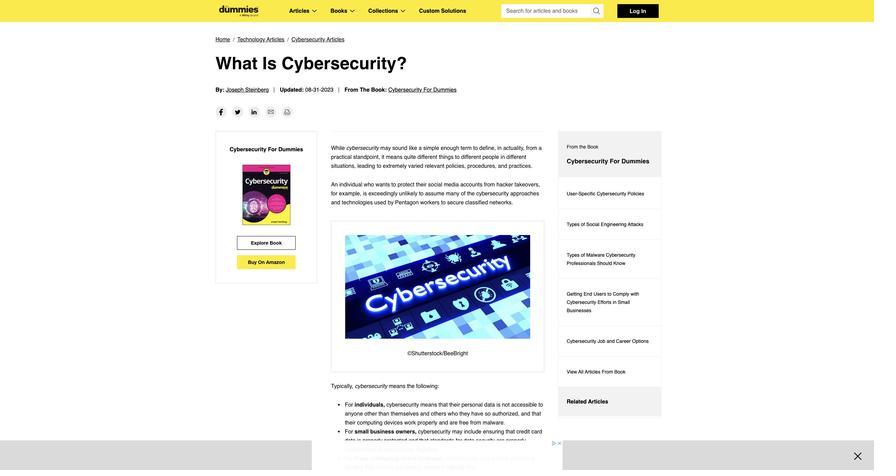 Task type: vqa. For each thing, say whether or not it's contained in the screenshot.
the left lose
no



Task type: locate. For each thing, give the bounding box(es) containing it.
may inside may sound like a simple enough term to define, in actuality, from a practical standpoint, it means quite different things to different people in different situations, leading to extremely varied relevant policies, procedures, and practices.
[[380, 145, 391, 151]]

articles inside button
[[588, 399, 608, 405]]

properly down others
[[418, 420, 437, 426]]

2 horizontal spatial dummies
[[622, 157, 650, 165]]

0 vertical spatial cybersecurity for dummies
[[230, 146, 303, 153]]

by:
[[216, 87, 224, 93]]

cybersecurity up individuals,
[[355, 383, 387, 390]]

2 vertical spatial the
[[407, 383, 415, 390]]

properly inside cybersecurity means that their personal data is not accessible to anyone other than themselves and others who they have so authorized, and that their computing devices work properly and are free from malware.
[[418, 420, 437, 426]]

book inside 'cybersecurity for dummies' tab
[[588, 144, 599, 150]]

properly
[[418, 420, 437, 426], [363, 438, 383, 444], [506, 438, 526, 444]]

1 vertical spatial is
[[497, 402, 501, 408]]

by: joseph steinberg
[[216, 87, 269, 93]]

open article categories image
[[312, 10, 317, 12]]

what is cybersecurity image
[[345, 235, 530, 339]]

0 vertical spatial book
[[588, 144, 599, 150]]

means up extremely
[[386, 154, 403, 160]]

include inside cybersecurity may include ensuring that credit card data is properly protected and that standards for data security are properly implemented at point-of-sale registers.
[[464, 429, 482, 435]]

related
[[567, 399, 587, 405]]

firms
[[355, 456, 368, 462]]

an individual who wants to protect their social media accounts from hacker takeovers, for example, is exceedingly unlikely to assume many of the cybersecurity approaches and technologies used by pentagon workers to secure classified networks.
[[331, 182, 540, 206]]

0 vertical spatial for
[[331, 191, 338, 197]]

updated:
[[280, 87, 304, 93]]

means inside cybersecurity means that their personal data is not accessible to anyone other than themselves and others who they have so authorized, and that their computing devices work properly and are free from malware.
[[421, 402, 437, 408]]

are
[[450, 420, 458, 426], [497, 438, 505, 444]]

enough
[[441, 145, 459, 151]]

a right actuality,
[[539, 145, 542, 151]]

is inside the an individual who wants to protect their social media accounts from hacker takeovers, for example, is exceedingly unlikely to assume many of the cybersecurity approaches and technologies used by pentagon workers to secure classified networks.
[[363, 191, 367, 197]]

cybersecurity
[[292, 37, 325, 43], [388, 87, 422, 93], [230, 146, 266, 153], [567, 157, 608, 165], [597, 191, 626, 196], [606, 252, 636, 258], [567, 299, 596, 305], [567, 338, 596, 344]]

that left credit
[[506, 429, 515, 435]]

may down security
[[480, 456, 490, 462]]

related articles
[[567, 399, 608, 405]]

2 vertical spatial in
[[613, 299, 617, 305]]

from left the hacker
[[484, 182, 495, 188]]

2 horizontal spatial may
[[480, 456, 490, 462]]

0 horizontal spatial different
[[418, 154, 437, 160]]

a right like at top
[[419, 145, 422, 151]]

0 horizontal spatial may
[[380, 145, 391, 151]]

0 vertical spatial from
[[526, 145, 537, 151]]

their inside the an individual who wants to protect their social media accounts from hacker takeovers, for example, is exceedingly unlikely to assume many of the cybersecurity approaches and technologies used by pentagon workers to secure classified networks.
[[416, 182, 427, 188]]

2 vertical spatial may
[[480, 456, 490, 462]]

to right the leading
[[377, 163, 381, 169]]

1 horizontal spatial book
[[588, 144, 599, 150]]

cybersecurity inside tab
[[567, 157, 608, 165]]

term
[[461, 145, 472, 151]]

0 horizontal spatial include
[[464, 429, 482, 435]]

for firms conducting online business,
[[345, 456, 444, 462]]

may sound like a simple enough term to define, in actuality, from a practical standpoint, it means quite different things to different people in different situations, leading to extremely varied relevant policies, procedures, and practices.
[[331, 145, 542, 169]]

what is cybersecurity?
[[216, 53, 407, 73]]

1 horizontal spatial cybersecurity for dummies
[[567, 157, 650, 165]]

for inside cybersecurity may include ensuring that credit card data is properly protected and that standards for data security are properly implemented at point-of-sale registers.
[[456, 438, 462, 444]]

1 horizontal spatial their
[[416, 182, 427, 188]]

actuality,
[[503, 145, 525, 151]]

0 horizontal spatial are
[[450, 420, 458, 426]]

related articles tab
[[559, 387, 661, 416]]

cybersecurity for dummies link
[[388, 87, 457, 93]]

standpoint,
[[353, 154, 380, 160]]

data left security
[[464, 438, 475, 444]]

0 horizontal spatial from
[[470, 420, 481, 426]]

may inside cybersecurity may include protecting servers that untrusted outsiders regularly interact with.
[[480, 456, 490, 462]]

1 vertical spatial from
[[567, 144, 578, 150]]

1 vertical spatial include
[[492, 456, 509, 462]]

1 types from the top
[[567, 222, 580, 227]]

of up professionals
[[581, 252, 585, 258]]

to right "users"
[[608, 291, 612, 297]]

1 vertical spatial may
[[452, 429, 463, 435]]

1 horizontal spatial may
[[452, 429, 463, 435]]

cookie consent banner dialog
[[0, 445, 874, 470]]

to right accessible
[[539, 402, 543, 408]]

types up professionals
[[567, 252, 580, 258]]

who inside cybersecurity means that their personal data is not accessible to anyone other than themselves and others who they have so authorized, and that their computing devices work properly and are free from malware.
[[448, 411, 458, 417]]

from the book: cybersecurity for dummies
[[345, 87, 457, 93]]

procedures,
[[468, 163, 497, 169]]

1 vertical spatial of
[[581, 222, 585, 227]]

0 horizontal spatial the
[[407, 383, 415, 390]]

cybersecurity up 'standards' on the bottom of the page
[[418, 429, 451, 435]]

at
[[378, 447, 383, 453]]

1 different from the left
[[418, 154, 437, 160]]

view
[[567, 369, 577, 375]]

articles
[[289, 8, 310, 14], [267, 37, 285, 43], [327, 37, 345, 43], [585, 369, 601, 375], [588, 399, 608, 405]]

2 horizontal spatial book
[[615, 369, 626, 375]]

efforts
[[598, 299, 612, 305]]

cybersecurity means that their personal data is not accessible to anyone other than themselves and others who they have so authorized, and that their computing devices work properly and are free from malware.
[[345, 402, 543, 426]]

properly down credit
[[506, 438, 526, 444]]

0 vertical spatial from
[[345, 87, 358, 93]]

in right people
[[501, 154, 505, 160]]

in right define,
[[498, 145, 502, 151]]

articles for technology articles
[[267, 37, 285, 43]]

authorized,
[[492, 411, 520, 417]]

may down free
[[452, 429, 463, 435]]

0 vertical spatial their
[[416, 182, 427, 188]]

0 vertical spatial types
[[567, 222, 580, 227]]

cybersecurity inside cybersecurity may include ensuring that credit card data is properly protected and that standards for data security are properly implemented at point-of-sale registers.
[[418, 429, 451, 435]]

and right job
[[607, 338, 615, 344]]

cybersecurity inside cybersecurity means that their personal data is not accessible to anyone other than themselves and others who they have so authorized, and that their computing devices work properly and are free from malware.
[[387, 402, 419, 408]]

1 vertical spatial cybersecurity for dummies
[[567, 157, 650, 165]]

1 horizontal spatial different
[[461, 154, 481, 160]]

2 vertical spatial of
[[581, 252, 585, 258]]

their
[[416, 182, 427, 188], [449, 402, 460, 408], [345, 420, 356, 426]]

of for types of malware cybersecurity professionals should know
[[581, 252, 585, 258]]

media
[[444, 182, 459, 188]]

1 horizontal spatial the
[[467, 191, 475, 197]]

0 horizontal spatial dummies
[[278, 146, 303, 153]]

relevant
[[425, 163, 445, 169]]

1 vertical spatial are
[[497, 438, 505, 444]]

include inside cybersecurity may include protecting servers that untrusted outsiders regularly interact with.
[[492, 456, 509, 462]]

extremely
[[383, 163, 407, 169]]

who left they
[[448, 411, 458, 417]]

means up others
[[421, 402, 437, 408]]

may inside cybersecurity may include ensuring that credit card data is properly protected and that standards for data security are properly implemented at point-of-sale registers.
[[452, 429, 463, 435]]

small
[[618, 299, 630, 305]]

data up implemented
[[345, 438, 356, 444]]

simple
[[423, 145, 439, 151]]

career
[[616, 338, 631, 344]]

like
[[409, 145, 417, 151]]

varied
[[408, 163, 423, 169]]

include left protecting
[[492, 456, 509, 462]]

0 vertical spatial of
[[461, 191, 466, 197]]

1 vertical spatial for
[[456, 438, 462, 444]]

cybersecurity articles
[[292, 37, 345, 43]]

malware
[[586, 252, 605, 258]]

a
[[419, 145, 422, 151], [539, 145, 542, 151]]

collections
[[368, 8, 398, 14]]

1 horizontal spatial for
[[456, 438, 462, 444]]

from inside 'link'
[[602, 369, 613, 375]]

and
[[498, 163, 507, 169], [331, 200, 340, 206], [607, 338, 615, 344], [420, 411, 430, 417], [521, 411, 530, 417], [439, 420, 448, 426], [409, 438, 418, 444]]

1 vertical spatial means
[[389, 383, 406, 390]]

0 horizontal spatial a
[[419, 145, 422, 151]]

implemented
[[345, 447, 376, 453]]

their left social
[[416, 182, 427, 188]]

to up 'policies,'
[[455, 154, 460, 160]]

1 horizontal spatial is
[[363, 191, 367, 197]]

0 vertical spatial are
[[450, 420, 458, 426]]

articles left "open article categories" image
[[289, 8, 310, 14]]

©shutterstock/beebright
[[408, 351, 468, 357]]

1 horizontal spatial a
[[539, 145, 542, 151]]

advertisement region
[[558, 98, 662, 184], [312, 440, 563, 470]]

following:
[[416, 383, 439, 390]]

while cybersecurity
[[331, 145, 379, 151]]

and left others
[[420, 411, 430, 417]]

to
[[473, 145, 478, 151], [455, 154, 460, 160], [377, 163, 381, 169], [392, 182, 396, 188], [419, 191, 424, 197], [441, 200, 446, 206], [608, 291, 612, 297], [539, 402, 543, 408]]

2 vertical spatial means
[[421, 402, 437, 408]]

1 horizontal spatial who
[[448, 411, 458, 417]]

the
[[579, 144, 586, 150], [467, 191, 475, 197], [407, 383, 415, 390]]

and inside cybersecurity for dummies tab list
[[607, 338, 615, 344]]

0 horizontal spatial who
[[364, 182, 374, 188]]

cybersecurity for dummies tab
[[559, 132, 661, 177]]

the inside 'cybersecurity for dummies' tab
[[579, 144, 586, 150]]

0 vertical spatial the
[[579, 144, 586, 150]]

2 vertical spatial their
[[345, 420, 356, 426]]

policies
[[628, 191, 644, 196]]

used
[[374, 200, 386, 206]]

is up technologies
[[363, 191, 367, 197]]

articles right related
[[588, 399, 608, 405]]

2 vertical spatial from
[[470, 420, 481, 426]]

that down accessible
[[532, 411, 541, 417]]

cybersecurity up interact
[[446, 456, 478, 462]]

articles right all
[[585, 369, 601, 375]]

0 vertical spatial in
[[498, 145, 502, 151]]

that down firms
[[365, 465, 374, 470]]

of left social
[[581, 222, 585, 227]]

0 horizontal spatial their
[[345, 420, 356, 426]]

2 horizontal spatial from
[[526, 145, 537, 151]]

hacker
[[497, 182, 513, 188]]

cybersecurity may include ensuring that credit card data is properly protected and that standards for data security are properly implemented at point-of-sale registers.
[[345, 429, 542, 453]]

1 vertical spatial types
[[567, 252, 580, 258]]

for
[[424, 87, 432, 93], [268, 146, 277, 153], [610, 157, 620, 165], [345, 402, 353, 408], [345, 429, 353, 435], [345, 456, 353, 462]]

and down people
[[498, 163, 507, 169]]

types of malware cybersecurity professionals should know link
[[559, 240, 661, 279]]

in
[[498, 145, 502, 151], [501, 154, 505, 160], [613, 299, 617, 305]]

and down accessible
[[521, 411, 530, 417]]

credit
[[517, 429, 530, 435]]

2 horizontal spatial data
[[484, 402, 495, 408]]

who left wants
[[364, 182, 374, 188]]

2 horizontal spatial the
[[579, 144, 586, 150]]

is inside cybersecurity may include ensuring that credit card data is properly protected and that standards for data security are properly implemented at point-of-sale registers.
[[357, 438, 361, 444]]

types left social
[[567, 222, 580, 227]]

types for types of malware cybersecurity professionals should know
[[567, 252, 580, 258]]

from down have
[[470, 420, 481, 426]]

1 horizontal spatial include
[[492, 456, 509, 462]]

should
[[597, 261, 612, 266]]

are down ensuring
[[497, 438, 505, 444]]

end
[[584, 291, 592, 297]]

for right 'standards' on the bottom of the page
[[456, 438, 462, 444]]

2 horizontal spatial different
[[507, 154, 526, 160]]

different down term
[[461, 154, 481, 160]]

0 vertical spatial means
[[386, 154, 403, 160]]

0 horizontal spatial is
[[357, 438, 361, 444]]

dummies inside 'cybersecurity for dummies' tab
[[622, 157, 650, 165]]

2 types from the top
[[567, 252, 580, 258]]

related articles button
[[559, 387, 661, 416]]

1 horizontal spatial properly
[[418, 420, 437, 426]]

0 vertical spatial include
[[464, 429, 482, 435]]

from inside 'cybersecurity for dummies' tab
[[567, 144, 578, 150]]

1 vertical spatial who
[[448, 411, 458, 417]]

0 vertical spatial is
[[363, 191, 367, 197]]

include for ensuring
[[464, 429, 482, 435]]

are left free
[[450, 420, 458, 426]]

different down simple on the top of the page
[[418, 154, 437, 160]]

user-specific cybersecurity policies link
[[559, 179, 661, 209]]

0 vertical spatial may
[[380, 145, 391, 151]]

of inside types of malware cybersecurity professionals should know
[[581, 252, 585, 258]]

1 vertical spatial dummies
[[278, 146, 303, 153]]

include down free
[[464, 429, 482, 435]]

joseph
[[226, 87, 244, 93]]

2 vertical spatial dummies
[[622, 157, 650, 165]]

in inside getting end users to comply with cybersecurity efforts in small businesses
[[613, 299, 617, 305]]

1 horizontal spatial dummies
[[433, 87, 457, 93]]

0 vertical spatial who
[[364, 182, 374, 188]]

0 horizontal spatial properly
[[363, 438, 383, 444]]

and up sale
[[409, 438, 418, 444]]

in left small
[[613, 299, 617, 305]]

different down actuality,
[[507, 154, 526, 160]]

2 vertical spatial from
[[602, 369, 613, 375]]

engineering
[[601, 222, 627, 227]]

to inside getting end users to comply with cybersecurity efforts in small businesses
[[608, 291, 612, 297]]

define,
[[479, 145, 496, 151]]

for down an
[[331, 191, 338, 197]]

0 vertical spatial dummies
[[433, 87, 457, 93]]

cybersecurity inside getting end users to comply with cybersecurity efforts in small businesses
[[567, 299, 596, 305]]

open collections list image
[[401, 10, 405, 12]]

data up so
[[484, 402, 495, 408]]

while
[[331, 145, 345, 151]]

cybersecurity
[[346, 145, 379, 151], [476, 191, 509, 197], [355, 383, 387, 390], [387, 402, 419, 408], [418, 429, 451, 435], [446, 456, 478, 462]]

is inside cybersecurity means that their personal data is not accessible to anyone other than themselves and others who they have so authorized, and that their computing devices work properly and are free from malware.
[[497, 402, 501, 408]]

their up they
[[449, 402, 460, 408]]

0 horizontal spatial from
[[345, 87, 358, 93]]

1 horizontal spatial from
[[484, 182, 495, 188]]

2 horizontal spatial from
[[602, 369, 613, 375]]

of for types of social engineering attacks
[[581, 222, 585, 227]]

data inside cybersecurity means that their personal data is not accessible to anyone other than themselves and others who they have so authorized, and that their computing devices work properly and are free from malware.
[[484, 402, 495, 408]]

not
[[502, 402, 510, 408]]

1 horizontal spatial from
[[567, 144, 578, 150]]

2 vertical spatial book
[[615, 369, 626, 375]]

0 horizontal spatial for
[[331, 191, 338, 197]]

1 vertical spatial their
[[449, 402, 460, 408]]

means up the themselves at the bottom left of the page
[[389, 383, 406, 390]]

cybersecurity inside the an individual who wants to protect their social media accounts from hacker takeovers, for example, is exceedingly unlikely to assume many of the cybersecurity approaches and technologies used by pentagon workers to secure classified networks.
[[476, 191, 509, 197]]

regularly
[[424, 465, 445, 470]]

0 horizontal spatial data
[[345, 438, 356, 444]]

types inside types of malware cybersecurity professionals should know
[[567, 252, 580, 258]]

home link
[[216, 35, 230, 44]]

1 vertical spatial advertisement region
[[312, 440, 563, 470]]

2 vertical spatial is
[[357, 438, 361, 444]]

is up implemented
[[357, 438, 361, 444]]

who
[[364, 182, 374, 188], [448, 411, 458, 417]]

0 horizontal spatial cybersecurity for dummies
[[230, 146, 303, 153]]

user-specific cybersecurity policies
[[567, 191, 644, 196]]

may up it
[[380, 145, 391, 151]]

solutions
[[441, 8, 466, 14]]

and down example,
[[331, 200, 340, 206]]

2 a from the left
[[539, 145, 542, 151]]

2 horizontal spatial is
[[497, 402, 501, 408]]

cybersecurity up networks.
[[476, 191, 509, 197]]

articles up is
[[267, 37, 285, 43]]

1 vertical spatial from
[[484, 182, 495, 188]]

group
[[501, 4, 604, 18]]

means
[[386, 154, 403, 160], [389, 383, 406, 390], [421, 402, 437, 408]]

dummies
[[433, 87, 457, 93], [278, 146, 303, 153], [622, 157, 650, 165]]

properly up at
[[363, 438, 383, 444]]

technology articles
[[237, 37, 285, 43]]

from
[[526, 145, 537, 151], [484, 182, 495, 188], [470, 420, 481, 426]]

their down "anyone"
[[345, 420, 356, 426]]

1 vertical spatial the
[[467, 191, 475, 197]]

with
[[631, 291, 639, 297]]

articles up cybersecurity?
[[327, 37, 345, 43]]

is left not
[[497, 402, 501, 408]]

explore book
[[251, 240, 282, 246]]

data
[[484, 402, 495, 408], [345, 438, 356, 444], [464, 438, 475, 444]]

are inside cybersecurity means that their personal data is not accessible to anyone other than themselves and others who they have so authorized, and that their computing devices work properly and are free from malware.
[[450, 420, 458, 426]]

of right many
[[461, 191, 466, 197]]

buy on amazon link
[[237, 255, 296, 269]]

1 horizontal spatial are
[[497, 438, 505, 444]]

cybersecurity up the themselves at the bottom left of the page
[[387, 402, 419, 408]]

from right actuality,
[[526, 145, 537, 151]]

0 horizontal spatial book
[[270, 240, 282, 246]]



Task type: describe. For each thing, give the bounding box(es) containing it.
articles inside 'link'
[[585, 369, 601, 375]]

attacks
[[628, 222, 644, 227]]

individuals,
[[355, 402, 385, 408]]

is
[[262, 53, 277, 73]]

cybersecurity for dummies inside tab
[[567, 157, 650, 165]]

1 vertical spatial book
[[270, 240, 282, 246]]

networks.
[[490, 200, 513, 206]]

getting end users to comply with cybersecurity efforts in small businesses
[[567, 291, 639, 313]]

business,
[[419, 456, 444, 462]]

exceedingly
[[369, 191, 398, 197]]

for individuals,
[[345, 402, 387, 408]]

book:
[[371, 87, 387, 93]]

typically,
[[331, 383, 353, 390]]

cybersecurity up standpoint,
[[346, 145, 379, 151]]

quite
[[404, 154, 416, 160]]

social
[[586, 222, 600, 227]]

from inside the an individual who wants to protect their social media accounts from hacker takeovers, for example, is exceedingly unlikely to assume many of the cybersecurity approaches and technologies used by pentagon workers to secure classified networks.
[[484, 182, 495, 188]]

an
[[331, 182, 338, 188]]

typically, cybersecurity means the following:
[[331, 383, 439, 390]]

from for from the book: cybersecurity for dummies
[[345, 87, 358, 93]]

2 different from the left
[[461, 154, 481, 160]]

individual
[[339, 182, 362, 188]]

getting
[[567, 291, 582, 297]]

approaches
[[510, 191, 539, 197]]

include for protecting
[[492, 456, 509, 462]]

of inside the an individual who wants to protect their social media accounts from hacker takeovers, for example, is exceedingly unlikely to assume many of the cybersecurity approaches and technologies used by pentagon workers to secure classified networks.
[[461, 191, 466, 197]]

outsiders
[[400, 465, 422, 470]]

that up registers.
[[419, 438, 429, 444]]

and inside may sound like a simple enough term to define, in actuality, from a practical standpoint, it means quite different things to different people in different situations, leading to extremely varied relevant policies, procedures, and practices.
[[498, 163, 507, 169]]

card
[[532, 429, 542, 435]]

logo image
[[216, 5, 262, 17]]

of-
[[398, 447, 404, 453]]

articles for cybersecurity articles
[[327, 37, 345, 43]]

2 horizontal spatial properly
[[506, 438, 526, 444]]

to left secure
[[441, 200, 446, 206]]

log in link
[[617, 4, 659, 18]]

specific
[[579, 191, 596, 196]]

and down others
[[439, 420, 448, 426]]

who inside the an individual who wants to protect their social media accounts from hacker takeovers, for example, is exceedingly unlikely to assume many of the cybersecurity approaches and technologies used by pentagon workers to secure classified networks.
[[364, 182, 374, 188]]

updated: 08-31-2023
[[280, 87, 334, 93]]

takeovers,
[[515, 182, 540, 188]]

types of social engineering attacks link
[[559, 209, 661, 240]]

the inside the an individual who wants to protect their social media accounts from hacker takeovers, for example, is exceedingly unlikely to assume many of the cybersecurity approaches and technologies used by pentagon workers to secure classified networks.
[[467, 191, 475, 197]]

unlikely
[[399, 191, 418, 197]]

free
[[459, 420, 469, 426]]

types for types of social engineering attacks
[[567, 222, 580, 227]]

conducting
[[370, 456, 399, 462]]

articles for related articles
[[588, 399, 608, 405]]

1 vertical spatial in
[[501, 154, 505, 160]]

explore
[[251, 240, 268, 246]]

2 horizontal spatial their
[[449, 402, 460, 408]]

cybersecurity inside cybersecurity may include protecting servers that untrusted outsiders regularly interact with.
[[446, 456, 478, 462]]

options
[[632, 338, 649, 344]]

3 different from the left
[[507, 154, 526, 160]]

many
[[446, 191, 460, 197]]

cybersecurity job and career options
[[567, 338, 649, 344]]

1 a from the left
[[419, 145, 422, 151]]

that inside cybersecurity may include protecting servers that untrusted outsiders regularly interact with.
[[365, 465, 374, 470]]

for inside the an individual who wants to protect their social media accounts from hacker takeovers, for example, is exceedingly unlikely to assume many of the cybersecurity approaches and technologies used by pentagon workers to secure classified networks.
[[331, 191, 338, 197]]

pentagon
[[395, 200, 419, 206]]

cybersecurity job and career options link
[[559, 326, 661, 357]]

cybersecurity for dummies tab list
[[558, 131, 662, 418]]

know
[[614, 261, 626, 266]]

book inside 'link'
[[615, 369, 626, 375]]

user-
[[567, 191, 579, 196]]

to right term
[[473, 145, 478, 151]]

types of malware cybersecurity professionals should know
[[567, 252, 636, 266]]

protect
[[398, 182, 415, 188]]

cybersecurity articles link
[[292, 35, 345, 44]]

leading
[[357, 163, 375, 169]]

for inside tab
[[610, 157, 620, 165]]

and inside the an individual who wants to protect their social media accounts from hacker takeovers, for example, is exceedingly unlikely to assume many of the cybersecurity approaches and technologies used by pentagon workers to secure classified networks.
[[331, 200, 340, 206]]

anyone
[[345, 411, 363, 417]]

2023
[[321, 87, 334, 93]]

types of social engineering attacks
[[567, 222, 644, 227]]

0 vertical spatial advertisement region
[[558, 98, 662, 184]]

book image image
[[242, 165, 290, 225]]

are inside cybersecurity may include ensuring that credit card data is properly protected and that standards for data security are properly implemented at point-of-sale registers.
[[497, 438, 505, 444]]

Search for articles and books text field
[[501, 4, 590, 18]]

protected
[[384, 438, 407, 444]]

custom
[[419, 8, 440, 14]]

with.
[[466, 465, 477, 470]]

joseph steinberg link
[[226, 87, 269, 93]]

devices
[[384, 420, 403, 426]]

from inside may sound like a simple enough term to define, in actuality, from a practical standpoint, it means quite different things to different people in different situations, leading to extremely varied relevant policies, procedures, and practices.
[[526, 145, 537, 151]]

getting end users to comply with cybersecurity efforts in small businesses link
[[559, 279, 661, 326]]

point-
[[384, 447, 398, 453]]

to right wants
[[392, 182, 396, 188]]

to inside cybersecurity means that their personal data is not accessible to anyone other than themselves and others who they have so authorized, and that their computing devices work properly and are free from malware.
[[539, 402, 543, 408]]

classified
[[465, 200, 488, 206]]

on
[[258, 259, 265, 265]]

workers
[[420, 200, 440, 206]]

books
[[331, 8, 347, 14]]

cybersecurity inside types of malware cybersecurity professionals should know
[[606, 252, 636, 258]]

servers
[[345, 465, 363, 470]]

ensuring
[[483, 429, 504, 435]]

work
[[404, 420, 416, 426]]

31-
[[313, 87, 321, 93]]

cybersecurity?
[[282, 53, 407, 73]]

protecting
[[511, 456, 535, 462]]

1 horizontal spatial data
[[464, 438, 475, 444]]

personal
[[462, 402, 483, 408]]

professionals
[[567, 261, 596, 266]]

in
[[641, 8, 646, 14]]

cybersecurity may include protecting servers that untrusted outsiders regularly interact with.
[[345, 456, 535, 470]]

sale
[[404, 447, 414, 453]]

for small business owners,
[[345, 429, 417, 435]]

computing
[[357, 420, 383, 426]]

that up others
[[439, 402, 448, 408]]

registers.
[[416, 447, 439, 453]]

open book categories image
[[350, 10, 355, 12]]

owners,
[[396, 429, 417, 435]]

assume
[[425, 191, 445, 197]]

may for small business owners,
[[452, 429, 463, 435]]

practical
[[331, 154, 352, 160]]

explore book link
[[237, 236, 296, 250]]

to up workers
[[419, 191, 424, 197]]

social
[[428, 182, 442, 188]]

custom solutions
[[419, 8, 466, 14]]

all
[[578, 369, 584, 375]]

policies,
[[446, 163, 466, 169]]

the
[[360, 87, 370, 93]]

by
[[388, 200, 394, 206]]

from inside cybersecurity means that their personal data is not accessible to anyone other than themselves and others who they have so authorized, and that their computing devices work properly and are free from malware.
[[470, 420, 481, 426]]

comply
[[613, 291, 629, 297]]

means inside may sound like a simple enough term to define, in actuality, from a practical standpoint, it means quite different things to different people in different situations, leading to extremely varied relevant policies, procedures, and practices.
[[386, 154, 403, 160]]

and inside cybersecurity may include ensuring that credit card data is properly protected and that standards for data security are properly implemented at point-of-sale registers.
[[409, 438, 418, 444]]

from for from the book
[[567, 144, 578, 150]]

job
[[598, 338, 606, 344]]

amazon
[[266, 259, 285, 265]]

situations,
[[331, 163, 356, 169]]

may for firms conducting online business,
[[480, 456, 490, 462]]

view all articles from book
[[567, 369, 626, 375]]

other
[[365, 411, 377, 417]]



